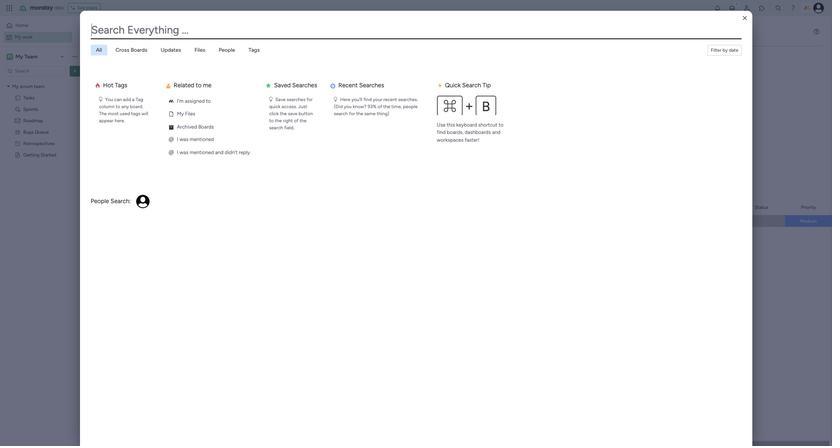 Task type: locate. For each thing, give the bounding box(es) containing it.
0 inside past dates / 0 items
[[152, 86, 155, 91]]

items
[[156, 86, 168, 91], [143, 110, 154, 116]]

to up my files link
[[206, 98, 211, 104]]

people left search:
[[91, 198, 109, 205]]

recent
[[338, 82, 358, 89]]

dev
[[54, 4, 64, 12]]

tags right people link
[[249, 47, 260, 53]]

searches
[[292, 82, 317, 89], [359, 82, 384, 89]]

1 horizontal spatial find
[[437, 130, 446, 136]]

archived boards link
[[163, 122, 256, 133]]

1 horizontal spatial dapulse bulb image
[[334, 96, 337, 102]]

was right dapulse mention image
[[180, 150, 188, 156]]

sprints
[[23, 106, 38, 112]]

1 horizontal spatial of
[[378, 104, 382, 110]]

0 down the board.
[[139, 110, 142, 116]]

maria williams image
[[813, 3, 824, 13]]

past dates / 0 items
[[113, 84, 168, 92]]

my inside button
[[15, 34, 21, 40]]

1 horizontal spatial a
[[139, 205, 143, 213]]

1 vertical spatial find
[[437, 130, 446, 136]]

getting
[[23, 152, 39, 158]]

by
[[723, 47, 728, 53]]

saved searches
[[273, 82, 317, 89]]

0 horizontal spatial tags
[[115, 82, 127, 89]]

searches for recent searches
[[359, 82, 384, 89]]

saved
[[274, 82, 291, 89]]

was right dapulse mention icon
[[180, 137, 188, 143]]

the up right
[[280, 111, 287, 117]]

past
[[113, 84, 126, 92]]

dapulse bulb image for hot tags
[[99, 96, 102, 102]]

2 mentioned from the top
[[190, 150, 214, 156]]

1 vertical spatial mentioned
[[190, 150, 214, 156]]

work
[[22, 34, 33, 40]]

search left field.
[[269, 125, 283, 131]]

of inside here you'll find your recent searches. (did you know? 93% of the time, people search for the same thing)
[[378, 104, 382, 110]]

and left didn't
[[215, 150, 224, 156]]

0 horizontal spatial 0
[[139, 110, 142, 116]]

monday dev
[[30, 4, 64, 12]]

i right dapulse mention icon
[[177, 137, 178, 143]]

archive image
[[169, 125, 174, 130]]

to inside the you can add a tag column to any board. the most used tags will appear here.
[[116, 104, 120, 110]]

None field
[[91, 22, 742, 38]]

clock o image
[[331, 83, 335, 89]]

1 horizontal spatial and
[[492, 130, 500, 136]]

1 vertical spatial and
[[215, 150, 224, 156]]

boards down my files link
[[198, 124, 214, 130]]

search inside here you'll find your recent searches. (did you know? 93% of the time, people search for the same thing)
[[334, 111, 348, 117]]

to left me
[[196, 82, 202, 89]]

m
[[8, 54, 12, 59]]

Search Everything ... field
[[91, 22, 742, 38]]

0 vertical spatial boards
[[131, 47, 147, 53]]

my team
[[15, 53, 38, 60]]

1 searches from the left
[[292, 82, 317, 89]]

0 vertical spatial people
[[219, 47, 235, 53]]

my for my files
[[177, 111, 184, 117]]

0 inside today / 0 items
[[139, 110, 142, 116]]

a left tag
[[132, 97, 134, 102]]

people inside people link
[[219, 47, 235, 53]]

invite members image
[[744, 5, 750, 11]]

searches
[[287, 97, 305, 102]]

medium
[[800, 219, 817, 224]]

and inside i was mentioned and didn't reply link
[[215, 150, 224, 156]]

i was mentioned link
[[163, 134, 256, 146]]

you
[[105, 97, 113, 102]]

find up the 93%
[[364, 97, 372, 102]]

1 vertical spatial boards
[[198, 124, 214, 130]]

i
[[177, 137, 178, 143], [177, 150, 178, 156]]

quick
[[269, 104, 280, 110]]

0 left "user" image
[[152, 86, 155, 91]]

people right files link
[[219, 47, 235, 53]]

find
[[364, 97, 372, 102], [437, 130, 446, 136]]

boards for cross boards
[[131, 47, 147, 53]]

here
[[340, 97, 350, 102]]

of down the 'save'
[[294, 118, 298, 124]]

0 vertical spatial and
[[492, 130, 500, 136]]

dapulse bulb image
[[99, 96, 102, 102], [334, 96, 337, 102]]

search everything image
[[775, 5, 782, 11]]

b
[[482, 98, 490, 115]]

0 vertical spatial was
[[180, 137, 188, 143]]

to left any
[[116, 104, 120, 110]]

0 vertical spatial for
[[307, 97, 313, 102]]

0 vertical spatial mentioned
[[190, 137, 214, 143]]

priority
[[801, 205, 816, 210]]

without
[[113, 205, 137, 213]]

0 horizontal spatial find
[[364, 97, 372, 102]]

1 vertical spatial items
[[143, 110, 154, 116]]

i right dapulse mention image
[[177, 150, 178, 156]]

date
[[729, 47, 738, 53], [144, 205, 159, 213]]

1 horizontal spatial for
[[349, 111, 355, 117]]

the down click
[[275, 118, 282, 124]]

find down use
[[437, 130, 446, 136]]

0 vertical spatial 0
[[152, 86, 155, 91]]

1 vertical spatial people
[[91, 198, 109, 205]]

2 dapulse bulb image from the left
[[334, 96, 337, 102]]

i for i was mentioned and didn't reply
[[177, 150, 178, 156]]

1 mentioned from the top
[[190, 137, 214, 143]]

of down your
[[378, 104, 382, 110]]

0 horizontal spatial items
[[143, 110, 154, 116]]

Search in workspace field
[[14, 67, 56, 75]]

select product image
[[6, 5, 13, 11]]

my right caret down "image"
[[12, 84, 19, 89]]

mentioned for i was mentioned and didn't reply
[[190, 150, 214, 156]]

find inside use this keyboard shortcut to find boards, dashboards and workspaces faster!
[[437, 130, 446, 136]]

related
[[174, 82, 194, 89]]

quick search tip
[[444, 82, 491, 89]]

files link
[[189, 45, 211, 55]]

this
[[447, 122, 455, 128]]

0 horizontal spatial searches
[[292, 82, 317, 89]]

my right workspace icon in the left top of the page
[[15, 53, 23, 60]]

dapulse mention image
[[169, 136, 174, 144]]

dapulse bulb image up (did
[[334, 96, 337, 102]]

items left related
[[156, 86, 168, 91]]

my left work
[[15, 34, 21, 40]]

public board image
[[14, 152, 21, 158]]

0 vertical spatial a
[[132, 97, 134, 102]]

1 horizontal spatial 0
[[152, 86, 155, 91]]

for down you
[[349, 111, 355, 117]]

1 horizontal spatial searches
[[359, 82, 384, 89]]

my for my work
[[101, 26, 116, 41]]

my files link
[[163, 109, 256, 120]]

1 vertical spatial 0
[[139, 110, 142, 116]]

1 vertical spatial for
[[349, 111, 355, 117]]

scrum
[[20, 84, 33, 89]]

1 vertical spatial was
[[180, 150, 188, 156]]

used
[[120, 111, 130, 117]]

0 horizontal spatial date
[[144, 205, 159, 213]]

cross boards
[[115, 47, 147, 53]]

the down recent
[[383, 104, 390, 110]]

dates
[[128, 84, 145, 92]]

dapulse doc image
[[169, 111, 174, 118]]

2 was from the top
[[180, 150, 188, 156]]

0 vertical spatial i
[[177, 137, 178, 143]]

1 vertical spatial /
[[134, 108, 137, 116]]

2 searches from the left
[[359, 82, 384, 89]]

add
[[123, 97, 131, 102]]

date inside button
[[729, 47, 738, 53]]

(did
[[334, 104, 343, 110]]

0 vertical spatial tags
[[249, 47, 260, 53]]

my inside workspace selection element
[[15, 53, 23, 60]]

tasks
[[23, 95, 35, 101]]

1 horizontal spatial date
[[729, 47, 738, 53]]

0 vertical spatial date
[[729, 47, 738, 53]]

0 horizontal spatial boards
[[131, 47, 147, 53]]

apps image
[[759, 5, 765, 11]]

search:
[[111, 198, 131, 205]]

to inside save searches for quick access. just click the save button to the right of the search field.
[[269, 118, 274, 124]]

reply
[[239, 150, 250, 156]]

1 image
[[734, 0, 740, 8]]

option
[[0, 80, 86, 82]]

0 horizontal spatial and
[[215, 150, 224, 156]]

0 vertical spatial items
[[156, 86, 168, 91]]

v2 bolt switch full image
[[438, 83, 442, 89]]

cross boards link
[[110, 45, 153, 55]]

0 horizontal spatial of
[[294, 118, 298, 124]]

mentioned down 'archived boards' at the left top of the page
[[190, 137, 214, 143]]

0 horizontal spatial people
[[91, 198, 109, 205]]

boards up filter dashboard by text search field
[[131, 47, 147, 53]]

of inside save searches for quick access. just click the save button to the right of the search field.
[[294, 118, 298, 124]]

1 horizontal spatial search
[[334, 111, 348, 117]]

0 vertical spatial search
[[334, 111, 348, 117]]

mentioned for i was mentioned
[[190, 137, 214, 143]]

1 was from the top
[[180, 137, 188, 143]]

1 horizontal spatial /
[[147, 84, 150, 92]]

a right without
[[139, 205, 143, 213]]

my inside list box
[[12, 84, 19, 89]]

and down shortcut
[[492, 130, 500, 136]]

people search:
[[91, 198, 131, 205]]

searches up your
[[359, 82, 384, 89]]

date right without
[[144, 205, 159, 213]]

people
[[403, 104, 418, 110]]

tags
[[249, 47, 260, 53], [115, 82, 127, 89]]

list box
[[0, 79, 86, 251]]

i for i was mentioned
[[177, 137, 178, 143]]

mentioned
[[190, 137, 214, 143], [190, 150, 214, 156]]

1 horizontal spatial boards
[[198, 124, 214, 130]]

files left people link
[[194, 47, 205, 53]]

queue
[[35, 129, 49, 135]]

date right by
[[729, 47, 738, 53]]

for
[[307, 97, 313, 102], [349, 111, 355, 117]]

mentioned down i was mentioned
[[190, 150, 214, 156]]

1 dapulse bulb image from the left
[[99, 96, 102, 102]]

to right shortcut
[[499, 122, 504, 128]]

2 vertical spatial /
[[160, 205, 163, 213]]

my work
[[101, 26, 146, 41]]

for up just
[[307, 97, 313, 102]]

home
[[15, 23, 28, 28]]

my right dapulse doc image
[[177, 111, 184, 117]]

date for a
[[144, 205, 159, 213]]

tags right hot
[[115, 82, 127, 89]]

0 horizontal spatial search
[[269, 125, 283, 131]]

retrospectives
[[23, 141, 55, 146]]

didn't
[[225, 150, 238, 156]]

None search field
[[99, 54, 162, 65]]

my work button
[[4, 32, 72, 43]]

dapulse bulb image left you
[[99, 96, 102, 102]]

keyboard
[[456, 122, 477, 128]]

dapulse mention image
[[169, 149, 174, 157]]

files down i'm assigned to
[[185, 111, 195, 117]]

items right tags
[[143, 110, 154, 116]]

searches up searches
[[292, 82, 317, 89]]

1 vertical spatial date
[[144, 205, 159, 213]]

will
[[141, 111, 148, 117]]

1 vertical spatial of
[[294, 118, 298, 124]]

1 horizontal spatial items
[[156, 86, 168, 91]]

my up all
[[101, 26, 116, 41]]

1 horizontal spatial people
[[219, 47, 235, 53]]

monday pulse circle image
[[169, 98, 174, 105]]

search
[[334, 111, 348, 117], [269, 125, 283, 131]]

to
[[196, 82, 202, 89], [206, 98, 211, 104], [116, 104, 120, 110], [269, 118, 274, 124], [499, 122, 504, 128]]

+
[[465, 98, 473, 114]]

0 vertical spatial of
[[378, 104, 382, 110]]

use
[[437, 122, 446, 128]]

thing)
[[377, 111, 389, 117]]

column
[[99, 104, 115, 110]]

recent
[[383, 97, 397, 102]]

1 i from the top
[[177, 137, 178, 143]]

0 vertical spatial find
[[364, 97, 372, 102]]

2 i from the top
[[177, 150, 178, 156]]

people for people search:
[[91, 198, 109, 205]]

to down click
[[269, 118, 274, 124]]

search down (did
[[334, 111, 348, 117]]

1 vertical spatial search
[[269, 125, 283, 131]]

without a date /
[[113, 205, 165, 213]]

was for i was mentioned
[[180, 137, 188, 143]]

1 vertical spatial tags
[[115, 82, 127, 89]]

0 horizontal spatial a
[[132, 97, 134, 102]]

0 horizontal spatial for
[[307, 97, 313, 102]]

a
[[132, 97, 134, 102], [139, 205, 143, 213]]

0 horizontal spatial dapulse bulb image
[[99, 96, 102, 102]]

1 vertical spatial a
[[139, 205, 143, 213]]

1 vertical spatial i
[[177, 150, 178, 156]]

shortcut
[[478, 122, 497, 128]]

my scrum team
[[12, 84, 45, 89]]

searches for saved searches
[[292, 82, 317, 89]]



Task type: vqa. For each thing, say whether or not it's contained in the screenshot.
Roadmap field
no



Task type: describe. For each thing, give the bounding box(es) containing it.
monday
[[30, 4, 53, 12]]

the
[[99, 111, 107, 117]]

close image
[[743, 16, 747, 21]]

filter by date
[[711, 47, 738, 53]]

search inside save searches for quick access. just click the save button to the right of the search field.
[[269, 125, 283, 131]]

dashboards
[[465, 130, 491, 136]]

for inside here you'll find your recent searches. (did you know? 93% of the time, people search for the same thing)
[[349, 111, 355, 117]]

status
[[755, 205, 768, 210]]

the down button
[[300, 118, 307, 124]]

recent searches
[[337, 82, 384, 89]]

dapulse bulb image for recent searches
[[334, 96, 337, 102]]

bugs queue
[[23, 129, 49, 135]]

and inside use this keyboard shortcut to find boards, dashboards and workspaces faster!
[[492, 130, 500, 136]]

i was mentioned and didn't reply
[[176, 150, 250, 156]]

today / 0 items
[[113, 108, 154, 116]]

find inside here you'll find your recent searches. (did you know? 93% of the time, people search for the same thing)
[[364, 97, 372, 102]]

button
[[299, 111, 313, 117]]

assigned
[[185, 98, 205, 104]]

hot
[[103, 82, 113, 89]]

0 vertical spatial files
[[194, 47, 205, 53]]

team
[[24, 53, 38, 60]]

hot tags
[[102, 82, 127, 89]]

just
[[298, 104, 307, 110]]

filter
[[711, 47, 722, 53]]

a inside the you can add a tag column to any board. the most used tags will appear here.
[[132, 97, 134, 102]]

time,
[[391, 104, 402, 110]]

tag
[[136, 97, 143, 102]]

workspace image
[[6, 53, 13, 60]]

inbox image
[[729, 5, 736, 11]]

dapulse search hot tags image
[[96, 83, 100, 89]]

see
[[77, 5, 85, 11]]

dapulse favorite image
[[266, 83, 271, 89]]

all
[[96, 47, 102, 53]]

notifications image
[[714, 5, 721, 11]]

tags
[[131, 111, 140, 117]]

my for my team
[[15, 53, 23, 60]]

can
[[114, 97, 122, 102]]

save
[[288, 111, 298, 117]]

you'll
[[352, 97, 362, 102]]

updates link
[[155, 45, 186, 55]]

list box containing my scrum team
[[0, 79, 86, 251]]

use this keyboard shortcut to find boards, dashboards and workspaces faster!
[[437, 122, 504, 143]]

my for my scrum team
[[12, 84, 19, 89]]

plans
[[86, 5, 97, 11]]

board.
[[130, 104, 143, 110]]

0 vertical spatial /
[[147, 84, 150, 92]]

save
[[275, 97, 286, 102]]

right
[[283, 118, 293, 124]]

here.
[[115, 118, 125, 124]]

archived boards
[[176, 124, 214, 130]]

searches.
[[398, 97, 418, 102]]

here you'll find your recent searches. (did you know? 93% of the time, people search for the same thing)
[[334, 97, 418, 117]]

workspace selection element
[[6, 53, 39, 61]]

i'm
[[177, 98, 184, 104]]

bugs
[[23, 129, 34, 135]]

my work
[[15, 34, 33, 40]]

Filter dashboard by text search field
[[99, 54, 162, 65]]

1 horizontal spatial tags
[[249, 47, 260, 53]]

save searches for quick access. just click the save button to the right of the search field.
[[269, 97, 313, 131]]

0 horizontal spatial /
[[134, 108, 137, 116]]

see plans button
[[68, 3, 100, 13]]

public board image
[[14, 95, 21, 101]]

faster!
[[465, 137, 479, 143]]

see plans
[[77, 5, 97, 11]]

my files
[[176, 111, 195, 117]]

access.
[[282, 104, 297, 110]]

i'm assigned to link
[[163, 96, 256, 107]]

click
[[269, 111, 279, 117]]

for inside save searches for quick access. just click the save button to the right of the search field.
[[307, 97, 313, 102]]

you can add a tag column to any board. the most used tags will appear here.
[[99, 97, 148, 124]]

boards for archived boards
[[198, 124, 214, 130]]

2 horizontal spatial /
[[160, 205, 163, 213]]

any
[[121, 104, 129, 110]]

you
[[344, 104, 352, 110]]

was for i was mentioned and didn't reply
[[180, 150, 188, 156]]

date for by
[[729, 47, 738, 53]]

caret down image
[[7, 84, 10, 89]]

same
[[364, 111, 376, 117]]

user image
[[166, 83, 170, 89]]

help image
[[790, 5, 796, 11]]

i was mentioned
[[176, 137, 214, 143]]

related to me
[[172, 82, 212, 89]]

boards,
[[447, 130, 464, 136]]

cross
[[115, 47, 129, 53]]

archived
[[177, 124, 197, 130]]

1 vertical spatial files
[[185, 111, 195, 117]]

appear
[[99, 118, 114, 124]]

my for my work
[[15, 34, 21, 40]]

the down know?
[[356, 111, 363, 117]]

93%
[[368, 104, 377, 110]]

updates
[[161, 47, 181, 53]]

people for people
[[219, 47, 235, 53]]

items inside past dates / 0 items
[[156, 86, 168, 91]]

to inside use this keyboard shortcut to find boards, dashboards and workspaces faster!
[[499, 122, 504, 128]]

all link
[[91, 45, 107, 55]]

filter by date button
[[708, 45, 742, 56]]

home button
[[4, 20, 72, 31]]

getting started
[[23, 152, 56, 158]]

tip
[[483, 82, 491, 89]]

items inside today / 0 items
[[143, 110, 154, 116]]

roadmap
[[23, 118, 43, 124]]

search
[[462, 82, 481, 89]]

tags link
[[243, 45, 265, 55]]

dapulse bulb image
[[269, 96, 273, 102]]

i was mentioned and didn't reply link
[[163, 147, 256, 158]]

team
[[34, 84, 45, 89]]



